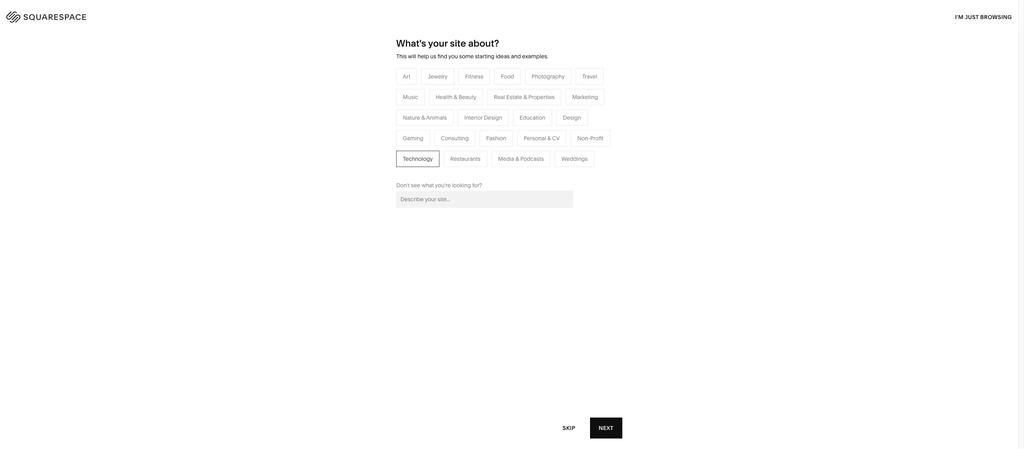 Task type: vqa. For each thing, say whether or not it's contained in the screenshot.
Education option
yes



Task type: locate. For each thing, give the bounding box(es) containing it.
community & non-profits link
[[346, 143, 419, 150]]

podcasts down restaurants link
[[451, 131, 474, 138]]

1 horizontal spatial podcasts
[[520, 156, 544, 163]]

fitness
[[465, 73, 483, 80], [510, 131, 529, 138]]

& inside option
[[524, 94, 527, 101]]

fitness down nature & animals link
[[510, 131, 529, 138]]

fitness down some
[[465, 73, 483, 80]]

next button
[[590, 418, 622, 439]]

& down "fitness" link
[[516, 156, 519, 163]]

properties up for?
[[463, 167, 489, 174]]

design
[[484, 114, 502, 121], [563, 114, 581, 121]]

restaurants down travel link
[[428, 120, 459, 127]]

podcasts down the "personal"
[[520, 156, 544, 163]]

1 vertical spatial podcasts
[[520, 156, 544, 163]]

travel inside radio
[[582, 73, 597, 80]]

& right health
[[454, 94, 457, 101]]

weddings down non-profit option
[[561, 156, 588, 163]]

lusaka image
[[407, 266, 611, 450]]

media & podcasts inside 'option'
[[498, 156, 544, 163]]

what's
[[396, 38, 426, 49]]

home & decor
[[510, 108, 548, 115]]

0 vertical spatial media & podcasts
[[428, 131, 474, 138]]

real
[[494, 94, 505, 101], [428, 167, 439, 174]]

0 horizontal spatial nature & animals
[[403, 114, 447, 121]]

media & podcasts down restaurants link
[[428, 131, 474, 138]]

1 horizontal spatial media & podcasts
[[498, 156, 544, 163]]

events
[[428, 143, 445, 150]]

Gaming radio
[[396, 130, 430, 147]]

1 horizontal spatial travel
[[582, 73, 597, 80]]

media down fashion radio
[[498, 156, 514, 163]]

gaming
[[403, 135, 423, 142]]

0 vertical spatial real
[[494, 94, 505, 101]]

Technology radio
[[396, 151, 439, 167]]

0 vertical spatial properties
[[528, 94, 555, 101]]

non- up weddings radio in the right top of the page
[[577, 135, 590, 142]]

media
[[428, 131, 444, 138], [498, 156, 514, 163]]

1 horizontal spatial media
[[498, 156, 514, 163]]

1 vertical spatial media
[[498, 156, 514, 163]]

& inside radio
[[547, 135, 551, 142]]

personal & cv
[[524, 135, 560, 142]]

media & podcasts down "fitness" link
[[498, 156, 544, 163]]

about?
[[468, 38, 499, 49]]

i'm just browsing link
[[955, 6, 1012, 28]]

you
[[449, 53, 458, 60]]

Non-Profit radio
[[571, 130, 610, 147]]

consulting
[[441, 135, 469, 142]]

1 horizontal spatial design
[[563, 114, 581, 121]]

restaurants inside radio
[[450, 156, 481, 163]]

professional
[[346, 120, 377, 127]]

Health & Beauty radio
[[429, 89, 483, 105]]

& up home & decor
[[524, 94, 527, 101]]

weddings
[[428, 155, 454, 162], [561, 156, 588, 163]]

Real Estate & Properties radio
[[487, 89, 561, 105]]

don't see what you're looking for?
[[396, 182, 482, 189]]

real estate & properties up looking
[[428, 167, 489, 174]]

jewelry
[[428, 73, 448, 80]]

events link
[[428, 143, 453, 150]]

restaurants
[[428, 120, 459, 127], [450, 156, 481, 163]]

what's your site about? this will help us find you some starting ideas and examples.
[[396, 38, 548, 60]]

media & podcasts
[[428, 131, 474, 138], [498, 156, 544, 163]]

1 vertical spatial real
[[428, 167, 439, 174]]

2 design from the left
[[563, 114, 581, 121]]

0 horizontal spatial media
[[428, 131, 444, 138]]

0 vertical spatial real estate & properties
[[494, 94, 555, 101]]

travel link
[[428, 108, 451, 115]]

animals
[[426, 114, 447, 121], [534, 120, 554, 127]]

and
[[511, 53, 521, 60]]

looking
[[452, 182, 471, 189]]

us
[[430, 53, 436, 60]]

skip button
[[554, 418, 584, 440]]

technology
[[403, 156, 433, 163]]

0 vertical spatial travel
[[582, 73, 597, 80]]

1 horizontal spatial animals
[[534, 120, 554, 127]]

health
[[436, 94, 452, 101]]

squarespace logo image
[[16, 9, 106, 22]]

your
[[428, 38, 448, 49]]

site
[[450, 38, 466, 49]]

estate up home
[[506, 94, 522, 101]]

Food radio
[[494, 68, 521, 85]]

0 horizontal spatial design
[[484, 114, 502, 121]]

0 vertical spatial media
[[428, 131, 444, 138]]

i'm just browsing
[[955, 13, 1012, 20]]

non-
[[577, 135, 590, 142], [382, 143, 395, 150]]

0 horizontal spatial real estate & properties
[[428, 167, 489, 174]]

nature
[[403, 114, 420, 121], [510, 120, 528, 127]]

0 vertical spatial estate
[[506, 94, 522, 101]]

real estate & properties up home & decor
[[494, 94, 555, 101]]

find
[[438, 53, 447, 60]]

real estate & properties link
[[428, 167, 497, 174]]

nature down music on the top of page
[[403, 114, 420, 121]]

real estate & properties inside option
[[494, 94, 555, 101]]

1 horizontal spatial properties
[[528, 94, 555, 101]]

Education radio
[[513, 110, 552, 126]]

restaurants up the 'real estate & properties' link
[[450, 156, 481, 163]]

services
[[379, 120, 401, 127]]

0 horizontal spatial fitness
[[465, 73, 483, 80]]

non- down the services
[[382, 143, 395, 150]]

1 horizontal spatial non-
[[577, 135, 590, 142]]

nature & animals
[[403, 114, 447, 121], [510, 120, 554, 127]]

design right 'interior'
[[484, 114, 502, 121]]

real down 'weddings' link
[[428, 167, 439, 174]]

& left cv
[[547, 135, 551, 142]]

0 horizontal spatial travel
[[428, 108, 443, 115]]

animals down "decor"
[[534, 120, 554, 127]]

estate inside option
[[506, 94, 522, 101]]

0 vertical spatial fitness
[[465, 73, 483, 80]]

estate down 'weddings' link
[[441, 167, 457, 174]]

travel
[[582, 73, 597, 80], [428, 108, 443, 115]]

beauty
[[459, 94, 476, 101]]

1 horizontal spatial weddings
[[561, 156, 588, 163]]

starting
[[475, 53, 494, 60]]

Restaurants radio
[[444, 151, 487, 167]]

& down restaurants link
[[446, 131, 449, 138]]

squarespace logo link
[[16, 9, 214, 22]]

1 horizontal spatial real estate & properties
[[494, 94, 555, 101]]

1 vertical spatial fitness
[[510, 131, 529, 138]]

real estate & properties
[[494, 94, 555, 101], [428, 167, 489, 174]]

&
[[454, 94, 457, 101], [524, 94, 527, 101], [527, 108, 531, 115], [421, 114, 425, 121], [529, 120, 533, 127], [446, 131, 449, 138], [547, 135, 551, 142], [377, 143, 381, 150], [516, 156, 519, 163], [458, 167, 461, 174]]

0 horizontal spatial animals
[[426, 114, 447, 121]]

real down food
[[494, 94, 505, 101]]

ideas
[[496, 53, 510, 60]]

0 horizontal spatial properties
[[463, 167, 489, 174]]

travel up marketing option
[[582, 73, 597, 80]]

properties up "decor"
[[528, 94, 555, 101]]

design down marketing
[[563, 114, 581, 121]]

1 vertical spatial media & podcasts
[[498, 156, 544, 163]]

0 vertical spatial restaurants
[[428, 120, 459, 127]]

1 vertical spatial travel
[[428, 108, 443, 115]]

0 vertical spatial podcasts
[[451, 131, 474, 138]]

fitness inside radio
[[465, 73, 483, 80]]

& up looking
[[458, 167, 461, 174]]

nature & animals down the home & decor link on the top of the page
[[510, 120, 554, 127]]

food
[[501, 73, 514, 80]]

0 horizontal spatial estate
[[441, 167, 457, 174]]

animals down health
[[426, 114, 447, 121]]

weddings down events 'link'
[[428, 155, 454, 162]]

& left travel link
[[421, 114, 425, 121]]

0 vertical spatial non-
[[577, 135, 590, 142]]

music
[[403, 94, 418, 101]]

podcasts inside 'option'
[[520, 156, 544, 163]]

0 horizontal spatial non-
[[382, 143, 395, 150]]

non- inside option
[[577, 135, 590, 142]]

1 horizontal spatial real
[[494, 94, 505, 101]]

& right 'community'
[[377, 143, 381, 150]]

0 horizontal spatial media & podcasts
[[428, 131, 474, 138]]

1 horizontal spatial estate
[[506, 94, 522, 101]]

1 vertical spatial restaurants
[[450, 156, 481, 163]]

podcasts
[[451, 131, 474, 138], [520, 156, 544, 163]]

health & beauty
[[436, 94, 476, 101]]

0 horizontal spatial real
[[428, 167, 439, 174]]

weddings inside radio
[[561, 156, 588, 163]]

1 design from the left
[[484, 114, 502, 121]]

nature down home
[[510, 120, 528, 127]]

properties
[[528, 94, 555, 101], [463, 167, 489, 174]]

animals inside radio
[[426, 114, 447, 121]]

nature & animals up gaming option
[[403, 114, 447, 121]]

Music radio
[[396, 89, 425, 105]]

0 horizontal spatial nature
[[403, 114, 420, 121]]

media up events
[[428, 131, 444, 138]]

estate
[[506, 94, 522, 101], [441, 167, 457, 174]]

1 vertical spatial real estate & properties
[[428, 167, 489, 174]]

Jewelry radio
[[421, 68, 454, 85]]

& down home & decor
[[529, 120, 533, 127]]

1 vertical spatial estate
[[441, 167, 457, 174]]

travel up restaurants link
[[428, 108, 443, 115]]

in
[[1002, 12, 1009, 19]]



Task type: describe. For each thing, give the bounding box(es) containing it.
Don't see what you're looking for? field
[[396, 191, 573, 208]]

1 horizontal spatial fitness
[[510, 131, 529, 138]]

what
[[422, 182, 434, 189]]

media & podcasts link
[[428, 131, 482, 138]]

nature & animals link
[[510, 120, 562, 127]]

design inside option
[[484, 114, 502, 121]]

will
[[408, 53, 416, 60]]

Fashion radio
[[480, 130, 513, 147]]

interior
[[464, 114, 483, 121]]

Marketing radio
[[566, 89, 605, 105]]

Travel radio
[[576, 68, 604, 85]]

non-profit
[[577, 135, 604, 142]]

& inside 'option'
[[516, 156, 519, 163]]

1 vertical spatial properties
[[463, 167, 489, 174]]

some
[[459, 53, 474, 60]]

professional services
[[346, 120, 401, 127]]

photography
[[532, 73, 565, 80]]

Interior Design radio
[[458, 110, 509, 126]]

you're
[[435, 182, 451, 189]]

design inside option
[[563, 114, 581, 121]]

fitness link
[[510, 131, 536, 138]]

see
[[411, 182, 420, 189]]

next
[[599, 425, 613, 432]]

Consulting radio
[[434, 130, 475, 147]]

properties inside option
[[528, 94, 555, 101]]

weddings link
[[428, 155, 462, 162]]

media inside 'option'
[[498, 156, 514, 163]]

don't
[[396, 182, 410, 189]]

nature inside radio
[[403, 114, 420, 121]]

Fitness radio
[[459, 68, 490, 85]]

lusaka element
[[407, 266, 611, 450]]

Weddings radio
[[555, 151, 594, 167]]

Photography radio
[[525, 68, 571, 85]]

1 horizontal spatial nature
[[510, 120, 528, 127]]

real inside real estate & properties option
[[494, 94, 505, 101]]

skip
[[563, 425, 576, 432]]

community & non-profits
[[346, 143, 411, 150]]

interior design
[[464, 114, 502, 121]]

1 horizontal spatial nature & animals
[[510, 120, 554, 127]]

home
[[510, 108, 526, 115]]

0 horizontal spatial weddings
[[428, 155, 454, 162]]

home & decor link
[[510, 108, 556, 115]]

community
[[346, 143, 376, 150]]

Art radio
[[396, 68, 417, 85]]

Media & Podcasts radio
[[491, 151, 551, 167]]

0 horizontal spatial podcasts
[[451, 131, 474, 138]]

log             in link
[[989, 12, 1009, 19]]

& inside 'radio'
[[454, 94, 457, 101]]

profit
[[590, 135, 604, 142]]

log             in
[[989, 12, 1009, 19]]

1 vertical spatial non-
[[382, 143, 395, 150]]

nature & animals inside nature & animals radio
[[403, 114, 447, 121]]

personal
[[524, 135, 546, 142]]

fashion
[[486, 135, 506, 142]]

Nature & Animals radio
[[396, 110, 454, 126]]

profits
[[395, 143, 411, 150]]

examples.
[[522, 53, 548, 60]]

cv
[[552, 135, 560, 142]]

log
[[989, 12, 1001, 19]]

& inside radio
[[421, 114, 425, 121]]

just
[[965, 13, 979, 20]]

art
[[403, 73, 410, 80]]

browsing
[[980, 13, 1012, 20]]

professional services link
[[346, 120, 408, 127]]

Personal & CV radio
[[517, 130, 566, 147]]

marketing
[[572, 94, 598, 101]]

decor
[[532, 108, 548, 115]]

this
[[396, 53, 407, 60]]

i'm
[[955, 13, 964, 20]]

for?
[[472, 182, 482, 189]]

restaurants link
[[428, 120, 466, 127]]

Design radio
[[556, 110, 588, 126]]

education
[[520, 114, 545, 121]]

& right home
[[527, 108, 531, 115]]

help
[[418, 53, 429, 60]]



